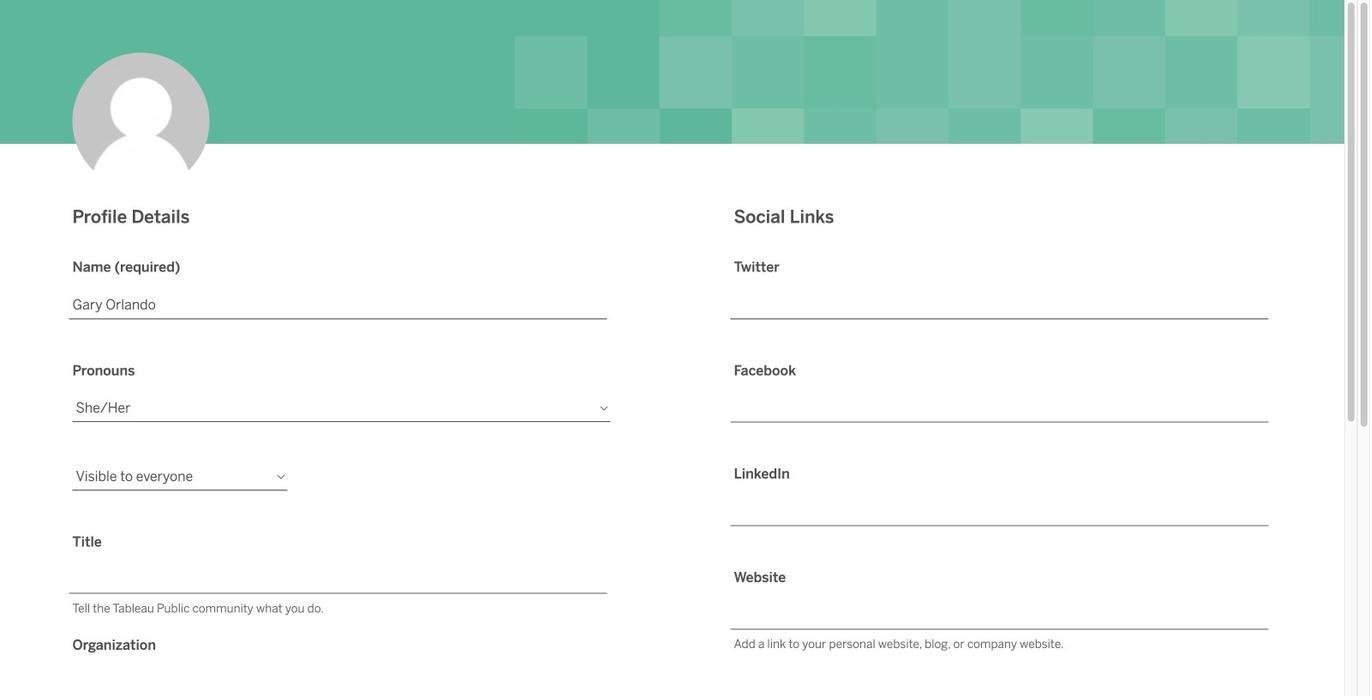 Task type: vqa. For each thing, say whether or not it's contained in the screenshot.
the "create" icon
no



Task type: locate. For each thing, give the bounding box(es) containing it.
dialog
[[0, 0, 1357, 697]]

LinkedIn field
[[731, 498, 1269, 527]]

Facebook field
[[731, 395, 1269, 423]]

Website field
[[731, 602, 1269, 630]]

Name (required) field
[[69, 291, 607, 320]]

Organization field
[[69, 670, 607, 697]]

avatar image
[[72, 53, 210, 190], [79, 167, 216, 304]]

Title field
[[69, 566, 607, 594]]

workbook thumbnail image
[[80, 537, 365, 697]]

go to search image
[[1275, 43, 1337, 63]]



Task type: describe. For each thing, give the bounding box(es) containing it.
website2 field
[[731, 671, 1269, 697]]

logo image
[[41, 40, 168, 63]]

Twitter field
[[731, 291, 1269, 320]]



